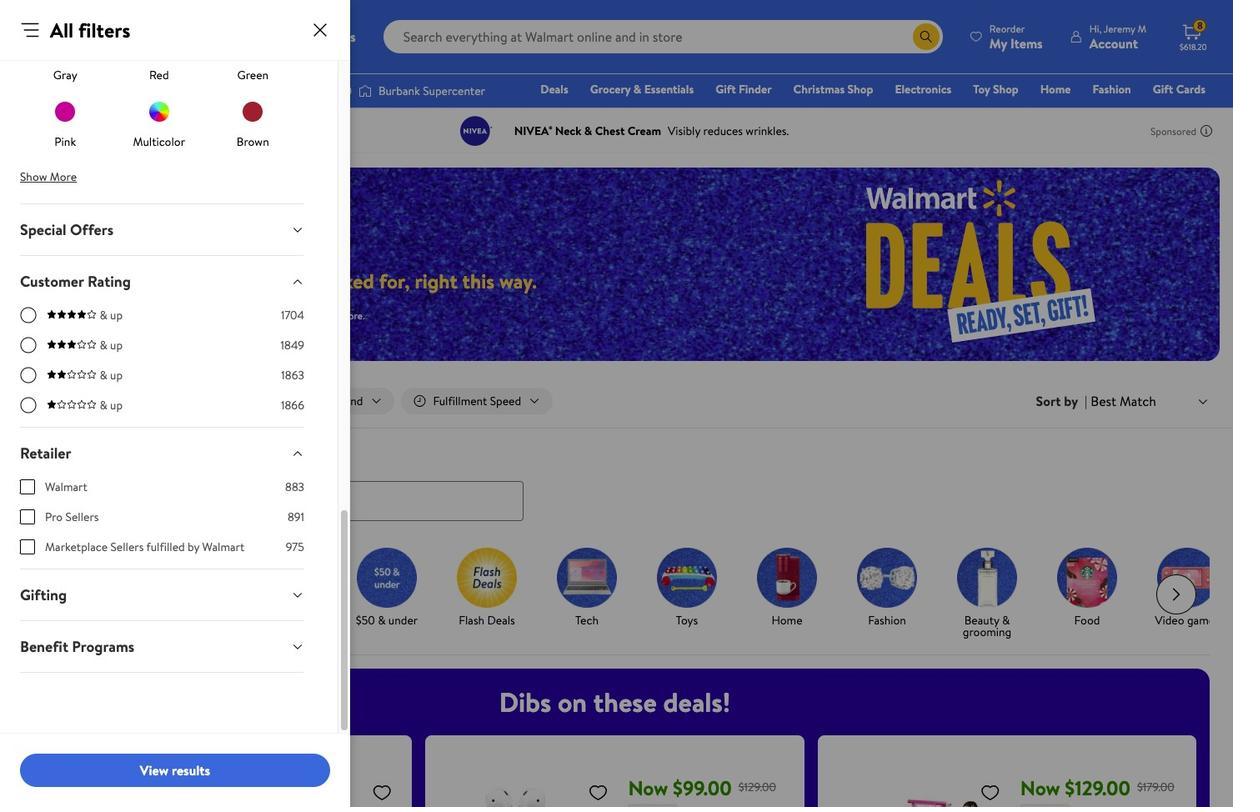 Task type: vqa. For each thing, say whether or not it's contained in the screenshot.
'supplies'
yes



Task type: locate. For each thing, give the bounding box(es) containing it.
0 vertical spatial deals
[[541, 81, 568, 98]]

cards
[[1176, 81, 1206, 98]]

1 vertical spatial walmart
[[202, 539, 245, 555]]

& up down last. at top
[[100, 337, 123, 354]]

0 vertical spatial home link
[[1033, 80, 1079, 98]]

filters left the red button
[[78, 16, 130, 44]]

$50
[[356, 612, 375, 628]]

$129.00 right $99.00
[[739, 779, 776, 795]]

1 vertical spatial fashion link
[[844, 548, 931, 629]]

select
[[184, 309, 211, 323]]

0 vertical spatial fashion link
[[1085, 80, 1139, 98]]

2 up from the top
[[110, 337, 123, 354]]

& up up the retailer dropdown button
[[100, 397, 123, 414]]

sellers left "fulfilled"
[[110, 539, 144, 555]]

& right $10
[[176, 612, 184, 628]]

toys link
[[644, 548, 731, 629]]

& up left rain
[[100, 307, 123, 324]]

2 vertical spatial deals
[[487, 612, 515, 628]]

1866
[[281, 397, 304, 414]]

2 vertical spatial by
[[97, 612, 109, 628]]

1 vertical spatial home link
[[744, 548, 831, 629]]

1 horizontal spatial home
[[1041, 81, 1071, 98]]

filters right 1 out of 5 stars and up, 1866 items 'radio'
[[68, 393, 97, 409]]

0 vertical spatial all
[[50, 16, 74, 44]]

under right $50
[[388, 612, 418, 628]]

gift
[[716, 81, 736, 98], [1153, 81, 1174, 98]]

gift for finder
[[716, 81, 736, 98]]

1 vertical spatial sellers
[[110, 539, 144, 555]]

up down no
[[110, 337, 123, 354]]

by right "fulfilled"
[[188, 539, 199, 555]]

view results button
[[20, 754, 330, 787]]

flash
[[459, 612, 485, 628]]

all filters inside dialog
[[50, 16, 130, 44]]

0 horizontal spatial sellers
[[66, 509, 99, 525]]

& right $25 on the left bottom
[[277, 612, 285, 628]]

now for now $129.00
[[1021, 774, 1060, 802]]

1 vertical spatial all
[[52, 393, 65, 409]]

dibs on these deals!
[[499, 683, 731, 720]]

electronics link
[[888, 80, 959, 98]]

2 shop from the left
[[993, 81, 1019, 98]]

walmart up the pro sellers
[[45, 479, 87, 495]]

shop ten dollars and under. image
[[157, 548, 217, 608]]

1 shop from the left
[[848, 81, 873, 98]]

Search search field
[[383, 20, 943, 53]]

1 under from the left
[[187, 612, 216, 628]]

gift left 'cards'
[[1153, 81, 1174, 98]]

0 horizontal spatial fashion link
[[844, 548, 931, 629]]

1 gift from the left
[[716, 81, 736, 98]]

1 horizontal spatial christmas
[[794, 81, 845, 98]]

3 under from the left
[[388, 612, 418, 628]]

0 horizontal spatial shop
[[848, 81, 873, 98]]

& up up all filters button
[[100, 367, 123, 384]]

fashion image
[[857, 548, 917, 608]]

beauty & grooming
[[963, 612, 1012, 640]]

deals right flash
[[487, 612, 515, 628]]

2 & up from the top
[[100, 337, 123, 354]]

now $129.00 $179.00
[[1021, 774, 1175, 802]]

filters
[[78, 16, 130, 44], [68, 393, 97, 409]]

2 now from the left
[[1021, 774, 1060, 802]]

1 up from the top
[[110, 307, 123, 324]]

fashion
[[1093, 81, 1132, 98], [868, 612, 906, 628]]

shop twenty-five dollars and under. image
[[257, 548, 317, 608]]

get
[[65, 612, 84, 628]]

2 horizontal spatial by
[[1064, 392, 1078, 410]]

by left |
[[1064, 392, 1078, 410]]

deals up the search icon
[[20, 447, 56, 468]]

all up gray
[[50, 16, 74, 44]]

4 up from the top
[[110, 397, 123, 414]]

None checkbox
[[20, 480, 35, 495], [20, 510, 35, 525], [20, 480, 35, 495], [20, 510, 35, 525]]

& up
[[100, 307, 123, 324], [100, 337, 123, 354], [100, 367, 123, 384], [100, 397, 123, 414]]

1 vertical spatial deals
[[20, 447, 56, 468]]

0 vertical spatial by
[[1064, 392, 1078, 410]]

gift inside gift cards registry
[[1153, 81, 1174, 98]]

finder
[[739, 81, 772, 98]]

1 vertical spatial by
[[188, 539, 199, 555]]

up left rain
[[110, 307, 123, 324]]

0 horizontal spatial gift
[[716, 81, 736, 98]]

3 & up from the top
[[100, 367, 123, 384]]

home down home image
[[772, 612, 803, 628]]

1 horizontal spatial sellers
[[110, 539, 144, 555]]

1 vertical spatial fashion
[[868, 612, 906, 628]]

under right $10
[[187, 612, 216, 628]]

on
[[156, 267, 178, 295], [558, 683, 587, 720]]

one debit link
[[1071, 103, 1142, 122]]

beauty & grooming link
[[944, 548, 1031, 641]]

0 horizontal spatial deals
[[20, 447, 56, 468]]

1 horizontal spatial fashion link
[[1085, 80, 1139, 98]]

items
[[214, 309, 237, 323]]

filters inside button
[[68, 393, 97, 409]]

add to favorites list, apple airpods with charging case (2nd generation) image
[[588, 782, 608, 803]]

8 $618.20
[[1180, 19, 1207, 53]]

& down last. at top
[[100, 337, 107, 354]]

0 horizontal spatial home link
[[744, 548, 831, 629]]

sellers for pro
[[66, 509, 99, 525]]

under right $25 on the left bottom
[[288, 612, 317, 628]]

1 vertical spatial filters
[[68, 393, 97, 409]]

add to favorites list, frigidaire 26 lb retro bullet ice maker, silver, efic128 image
[[372, 782, 392, 803]]

$99.00
[[673, 774, 732, 802]]

1 horizontal spatial now
[[1021, 774, 1060, 802]]

1 & up from the top
[[100, 307, 123, 324]]

1 horizontal spatial on
[[558, 683, 587, 720]]

under
[[187, 612, 216, 628], [288, 612, 317, 628], [388, 612, 418, 628]]

marketplace sellers fulfilled by walmart
[[45, 539, 245, 555]]

2 gift from the left
[[1153, 81, 1174, 98]]

& right beauty
[[1002, 612, 1010, 628]]

not
[[260, 309, 274, 323]]

up up the retailer dropdown button
[[110, 397, 123, 414]]

3 up from the top
[[110, 367, 123, 384]]

0 vertical spatial christmas
[[794, 81, 845, 98]]

& up all filters button
[[100, 367, 107, 384]]

one debit
[[1078, 104, 1134, 121]]

programs
[[72, 636, 134, 657]]

up for 1704
[[110, 307, 123, 324]]

food link
[[1044, 548, 1131, 629]]

pro
[[45, 509, 63, 525]]

now right add to favorites list, barbie dreamhouse, 75+ pieces, pool party doll house with 3 story slide "icon"
[[1021, 774, 1060, 802]]

1704
[[281, 307, 304, 324]]

shop left electronics on the top right
[[848, 81, 873, 98]]

flash deals
[[459, 612, 515, 628]]

by
[[1064, 392, 1078, 410], [188, 539, 199, 555], [97, 612, 109, 628]]

0 horizontal spatial by
[[97, 612, 109, 628]]

0 horizontal spatial on
[[156, 267, 178, 295]]

2 horizontal spatial deals
[[541, 81, 568, 98]]

1 horizontal spatial walmart
[[202, 539, 245, 555]]

gifting
[[20, 585, 67, 605]]

none checkbox inside retailer group
[[20, 540, 35, 555]]

walmart black friday deals for days image
[[758, 168, 1220, 361], [33, 205, 340, 247]]

deals inside search box
[[20, 447, 56, 468]]

all filters dialog
[[0, 0, 350, 807]]

home image
[[757, 548, 817, 608]]

pink
[[54, 133, 76, 150]]

retailer group
[[20, 479, 304, 569]]

sort and filter section element
[[0, 374, 1233, 428]]

1 vertical spatial all filters
[[52, 393, 97, 409]]

video
[[1155, 612, 1185, 628]]

fashion link
[[1085, 80, 1139, 98], [844, 548, 931, 629]]

multicolor button
[[133, 97, 185, 150]]

1 vertical spatial on
[[558, 683, 587, 720]]

None checkbox
[[20, 540, 35, 555]]

1 horizontal spatial fashion
[[1093, 81, 1132, 98]]

0 vertical spatial sellers
[[66, 509, 99, 525]]

up up all filters button
[[110, 367, 123, 384]]

0 horizontal spatial now
[[628, 774, 668, 802]]

1 vertical spatial home
[[772, 612, 803, 628]]

toys
[[676, 612, 698, 628]]

Deals search field
[[0, 447, 1233, 521]]

gift left finder
[[716, 81, 736, 98]]

retailer button
[[7, 428, 318, 479]]

2 horizontal spatial under
[[388, 612, 418, 628]]

home link
[[1033, 80, 1079, 98], [744, 548, 831, 629]]

grooming
[[963, 623, 1012, 640]]

food
[[1075, 612, 1100, 628]]

supplies
[[60, 309, 94, 323]]

deals left the grocery
[[541, 81, 568, 98]]

walmart right "fulfilled"
[[202, 539, 245, 555]]

all filters
[[50, 16, 130, 44], [52, 393, 97, 409]]

deals
[[541, 81, 568, 98], [20, 447, 56, 468], [487, 612, 515, 628]]

1 horizontal spatial under
[[288, 612, 317, 628]]

on right dibs
[[558, 683, 587, 720]]

group
[[47, 749, 399, 807]]

0 horizontal spatial christmas
[[61, 623, 112, 640]]

1 vertical spatial christmas
[[61, 623, 112, 640]]

fashion down fashion image
[[868, 612, 906, 628]]

add to favorites list, barbie dreamhouse, 75+ pieces, pool party doll house with 3 story slide image
[[981, 782, 1001, 803]]

now right add to favorites list, apple airpods with charging case (2nd generation) "icon"
[[628, 774, 668, 802]]

0 vertical spatial filters
[[78, 16, 130, 44]]

1 horizontal spatial deals
[[487, 612, 515, 628]]

everything
[[183, 267, 277, 295]]

all filters up gray
[[50, 16, 130, 44]]

& right the grocery
[[634, 81, 642, 98]]

walmart+
[[1156, 104, 1206, 121]]

$50 & under
[[356, 612, 418, 628]]

& right $50
[[378, 612, 386, 628]]

$10 & under link
[[143, 548, 230, 629]]

gift for cards
[[1153, 81, 1174, 98]]

grocery & essentials link
[[583, 80, 701, 98]]

red
[[149, 67, 169, 83]]

by right it
[[97, 612, 109, 628]]

1 horizontal spatial shop
[[993, 81, 1019, 98]]

1 horizontal spatial by
[[188, 539, 199, 555]]

get it by christmas link
[[43, 548, 130, 641]]

all filters inside button
[[52, 393, 97, 409]]

shop tech. image
[[557, 548, 617, 608]]

shop right toy
[[993, 81, 1019, 98]]

gifting button
[[7, 570, 318, 620]]

shop food image
[[1057, 548, 1117, 608]]

for,
[[379, 267, 410, 295]]

0 vertical spatial fashion
[[1093, 81, 1132, 98]]

benefit
[[20, 636, 68, 657]]

0 horizontal spatial $129.00
[[739, 779, 776, 795]]

975
[[286, 539, 304, 555]]

all right 1 out of 5 stars and up, 1866 items 'radio'
[[52, 393, 65, 409]]

1 now from the left
[[628, 774, 668, 802]]

home
[[1041, 81, 1071, 98], [772, 612, 803, 628]]

& right 1 out of 5 stars and up, 1866 items 'radio'
[[100, 397, 107, 414]]

0 vertical spatial walmart
[[45, 479, 87, 495]]

shop video games. image
[[1157, 548, 1218, 608]]

1 out of 5 stars and up, 1866 items radio
[[20, 397, 37, 414]]

fashion up one debit
[[1093, 81, 1132, 98]]

0 vertical spatial home
[[1041, 81, 1071, 98]]

&
[[634, 81, 642, 98], [100, 307, 107, 324], [100, 337, 107, 354], [100, 367, 107, 384], [100, 397, 107, 414], [176, 612, 184, 628], [277, 612, 285, 628], [378, 612, 386, 628], [1002, 612, 1010, 628]]

view
[[140, 761, 168, 780]]

sellers right pro
[[66, 509, 99, 525]]

$129.00 left $179.00
[[1065, 774, 1131, 802]]

all filters right 1 out of 5 stars and up, 1866 items 'radio'
[[52, 393, 97, 409]]

& inside grocery & essentials link
[[634, 81, 642, 98]]

now
[[628, 774, 668, 802], [1021, 774, 1060, 802]]

& up for 1863
[[100, 367, 123, 384]]

shop toys. image
[[657, 548, 717, 608]]

essentials
[[644, 81, 694, 98]]

sellers for marketplace
[[110, 539, 144, 555]]

2 under from the left
[[288, 612, 317, 628]]

home up registry
[[1041, 81, 1071, 98]]

walmart
[[45, 479, 87, 495], [202, 539, 245, 555]]

benefit programs
[[20, 636, 134, 657]]

on up checks.
[[156, 267, 178, 295]]

0 horizontal spatial under
[[187, 612, 216, 628]]

0 vertical spatial all filters
[[50, 16, 130, 44]]

1 horizontal spatial gift
[[1153, 81, 1174, 98]]

up for 1866
[[110, 397, 123, 414]]

show
[[20, 168, 47, 185]]

sort by |
[[1036, 392, 1088, 410]]

4 & up from the top
[[100, 397, 123, 414]]

right
[[415, 267, 458, 295]]

search image
[[33, 494, 47, 507]]

883
[[285, 479, 304, 495]]



Task type: describe. For each thing, give the bounding box(es) containing it.
available
[[290, 309, 327, 323]]

& up for 1704
[[100, 307, 123, 324]]

customer rating
[[20, 271, 131, 292]]

4 out of 5 stars and up, 1704 items radio
[[20, 307, 37, 324]]

it
[[87, 612, 94, 628]]

up for 1849
[[110, 337, 123, 354]]

be
[[277, 309, 288, 323]]

video games link
[[1144, 548, 1231, 629]]

gray
[[53, 67, 77, 83]]

under for $25 & under
[[288, 612, 317, 628]]

brown button
[[237, 97, 269, 150]]

$25 & under link
[[244, 548, 330, 629]]

special offers
[[20, 219, 114, 240]]

0 horizontal spatial walmart black friday deals for days image
[[33, 205, 340, 247]]

christmas shop
[[794, 81, 873, 98]]

grocery & essentials
[[590, 81, 694, 98]]

get it by christmas
[[61, 612, 112, 640]]

last.
[[97, 309, 114, 323]]

walmart+ link
[[1149, 103, 1213, 122]]

0 horizontal spatial home
[[772, 612, 803, 628]]

marketplace
[[45, 539, 108, 555]]

electronics
[[895, 81, 952, 98]]

0 vertical spatial on
[[156, 267, 178, 295]]

now for now $99.00
[[628, 774, 668, 802]]

891
[[288, 509, 304, 525]]

& inside "beauty & grooming"
[[1002, 612, 1010, 628]]

this
[[462, 267, 495, 295]]

multicolor
[[133, 133, 185, 150]]

all inside button
[[52, 393, 65, 409]]

get gifts in time for christmas. image
[[57, 548, 117, 608]]

while
[[33, 309, 58, 323]]

more
[[50, 168, 77, 185]]

up for 1863
[[110, 367, 123, 384]]

2 out of 5 stars and up, 1863 items radio
[[20, 367, 37, 384]]

$25 & under
[[256, 612, 317, 628]]

color group
[[20, 0, 304, 157]]

under for $10 & under
[[187, 612, 216, 628]]

sort
[[1036, 392, 1061, 410]]

offers
[[70, 219, 114, 240]]

major savings on everything they asked for, right this way.
[[33, 267, 537, 295]]

major
[[33, 267, 84, 295]]

filters inside dialog
[[78, 16, 130, 44]]

next slide for chipmodulewithimages list image
[[1157, 574, 1197, 614]]

3 out of 5 stars and up, 1849 items radio
[[20, 337, 37, 354]]

& inside $10 & under link
[[176, 612, 184, 628]]

retailer
[[20, 443, 71, 464]]

benefit programs button
[[7, 621, 318, 672]]

dibs
[[499, 683, 551, 720]]

close panel image
[[310, 20, 330, 40]]

video games
[[1155, 612, 1220, 628]]

deals link
[[533, 80, 576, 98]]

& inside '$50 & under' link
[[378, 612, 386, 628]]

special offers button
[[7, 204, 318, 255]]

checks.
[[150, 309, 182, 323]]

$129.00 inside now $99.00 $129.00
[[739, 779, 776, 795]]

registry
[[1014, 104, 1056, 121]]

gift cards link
[[1146, 80, 1213, 98]]

$179.00
[[1137, 779, 1175, 795]]

special
[[20, 219, 66, 240]]

deals!
[[663, 683, 731, 720]]

christmas shop link
[[786, 80, 881, 98]]

$618.20
[[1180, 41, 1207, 53]]

beauty
[[965, 612, 1000, 628]]

now $99.00 $129.00
[[628, 774, 776, 802]]

& up for 1866
[[100, 397, 123, 414]]

by inside get it by christmas
[[97, 612, 109, 628]]

results
[[172, 761, 210, 780]]

$10 & under
[[157, 612, 216, 628]]

walmart image
[[27, 23, 135, 50]]

registry link
[[1006, 103, 1064, 122]]

toy shop
[[973, 81, 1019, 98]]

show more
[[20, 168, 77, 185]]

8
[[1197, 19, 1203, 33]]

store.
[[340, 309, 365, 323]]

|
[[1085, 392, 1088, 410]]

0 horizontal spatial fashion
[[868, 612, 906, 628]]

tech link
[[544, 548, 630, 629]]

grocery
[[590, 81, 631, 98]]

& left no
[[100, 307, 107, 324]]

pro sellers
[[45, 509, 99, 525]]

by inside sort and filter section element
[[1064, 392, 1078, 410]]

Search in deals search field
[[20, 481, 524, 521]]

1849
[[281, 337, 304, 354]]

gift finder link
[[708, 80, 779, 98]]

gift finder
[[716, 81, 772, 98]]

sponsored
[[1151, 124, 1197, 138]]

fulfilled
[[146, 539, 185, 555]]

no
[[116, 309, 129, 323]]

Walmart Site-Wide search field
[[383, 20, 943, 53]]

flash deals link
[[444, 548, 530, 629]]

all inside dialog
[[50, 16, 74, 44]]

1 horizontal spatial $129.00
[[1065, 774, 1131, 802]]

asked
[[325, 267, 374, 295]]

while supplies last. no rain checks. select items may not be available in-store.
[[33, 309, 365, 323]]

shop for christmas shop
[[848, 81, 873, 98]]

all filters button
[[20, 388, 116, 415]]

green
[[237, 67, 269, 83]]

1863
[[281, 367, 304, 384]]

in-
[[329, 309, 340, 323]]

customer rating option group
[[20, 307, 304, 427]]

games
[[1187, 612, 1220, 628]]

shop fifty dollars and under. image
[[357, 548, 417, 608]]

$50 & under link
[[344, 548, 430, 629]]

under for $50 & under
[[388, 612, 418, 628]]

& up for 1849
[[100, 337, 123, 354]]

rating
[[88, 271, 131, 292]]

shop beauty and grooming. image
[[957, 548, 1017, 608]]

shop for toy shop
[[993, 81, 1019, 98]]

one
[[1078, 104, 1103, 121]]

by inside retailer group
[[188, 539, 199, 555]]

customer
[[20, 271, 84, 292]]

& inside $25 & under link
[[277, 612, 285, 628]]

0 horizontal spatial walmart
[[45, 479, 87, 495]]

toy shop link
[[966, 80, 1026, 98]]

flash deals image
[[457, 548, 517, 608]]

1 horizontal spatial home link
[[1033, 80, 1079, 98]]

1 horizontal spatial walmart black friday deals for days image
[[758, 168, 1220, 361]]

these
[[594, 683, 657, 720]]

gift cards registry
[[1014, 81, 1206, 121]]

$25
[[256, 612, 275, 628]]

brown
[[237, 133, 269, 150]]



